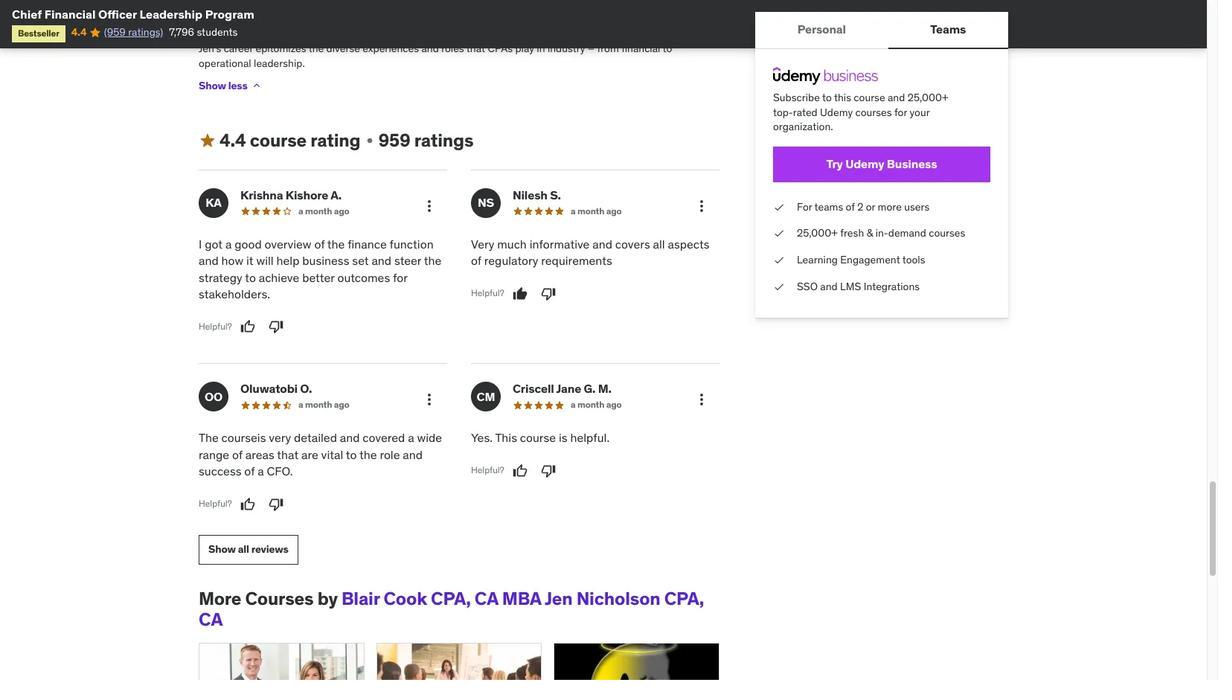 Task type: describe. For each thing, give the bounding box(es) containing it.
teams
[[815, 200, 844, 214]]

additional actions for review by krishna kishore a. image
[[421, 197, 439, 215]]

engagement
[[841, 253, 901, 267]]

mark review by nilesh s. as unhelpful image
[[541, 286, 556, 301]]

program
[[205, 7, 254, 22]]

ratings
[[414, 129, 474, 152]]

personal button
[[756, 12, 889, 48]]

7,796
[[169, 26, 194, 39]]

outcomes
[[338, 270, 390, 285]]

udemy business image
[[774, 67, 878, 85]]

i got a good overview of the finance function and how it will help business set and steer the strategy to achieve better outcomes for stakeholders.
[[199, 237, 442, 302]]

blair cook cpa, ca mba jen nicholson cpa, ca link
[[199, 587, 705, 632]]

course inside subscribe to this course and 25,000+ top‑rated udemy courses for your organization.
[[854, 91, 886, 104]]

yes.
[[471, 431, 493, 446]]

regulatory
[[484, 253, 539, 268]]

of inside the very much informative and covers all aspects of regulatory requirements
[[471, 253, 482, 268]]

tab list containing personal
[[756, 12, 1009, 49]]

and up vital
[[340, 431, 360, 446]]

show less button
[[199, 71, 262, 101]]

very
[[471, 237, 495, 252]]

ago for overview
[[334, 205, 350, 217]]

of left 2
[[846, 200, 855, 214]]

better
[[302, 270, 335, 285]]

(959 ratings)
[[104, 26, 163, 39]]

medium image
[[199, 132, 217, 150]]

teams button
[[889, 12, 1009, 48]]

all inside "show all reviews" button
[[238, 543, 249, 556]]

xsmall image left 959
[[364, 135, 376, 147]]

requirements
[[541, 253, 613, 268]]

helpful? for the courseis very detailed and covered a wide range of areas that are vital to the role and success of a cfo.
[[199, 498, 232, 509]]

is
[[559, 431, 568, 446]]

how
[[222, 253, 244, 268]]

&
[[867, 227, 873, 240]]

yes. this course is helpful.
[[471, 431, 610, 446]]

and right sso
[[821, 280, 838, 293]]

less
[[228, 79, 248, 92]]

informative
[[530, 237, 590, 252]]

0 horizontal spatial ca
[[199, 609, 223, 632]]

courses inside subscribe to this course and 25,000+ top‑rated udemy courses for your organization.
[[856, 105, 892, 119]]

i
[[199, 237, 202, 252]]

success
[[199, 464, 242, 479]]

courseis
[[222, 431, 266, 446]]

mark review by oluwatobi o. as unhelpful image
[[268, 497, 283, 512]]

a down areas
[[258, 464, 264, 479]]

959 ratings
[[379, 129, 474, 152]]

integrations
[[864, 280, 920, 293]]

oo
[[205, 389, 223, 404]]

cook
[[384, 587, 427, 610]]

criscell jane g. m.
[[513, 382, 612, 396]]

ka
[[206, 195, 222, 210]]

will
[[256, 253, 274, 268]]

helpful? for very much informative and covers all aspects of regulatory requirements
[[471, 288, 504, 299]]

month for o.
[[305, 399, 332, 411]]

o.
[[300, 382, 312, 396]]

0 horizontal spatial 25,000+
[[797, 227, 838, 240]]

4.4 for 4.4 course rating
[[220, 129, 246, 152]]

blair
[[342, 587, 380, 610]]

chief
[[12, 7, 42, 22]]

subscribe
[[774, 91, 820, 104]]

covers
[[616, 237, 650, 252]]

cm
[[477, 389, 495, 404]]

s.
[[550, 188, 561, 202]]

overview
[[265, 237, 312, 252]]

reviews
[[251, 543, 289, 556]]

1 vertical spatial udemy
[[846, 156, 885, 171]]

all inside the very much informative and covers all aspects of regulatory requirements
[[653, 237, 665, 252]]

range
[[199, 447, 229, 462]]

to inside "i got a good overview of the finance function and how it will help business set and steer the strategy to achieve better outcomes for stakeholders."
[[245, 270, 256, 285]]

stakeholders.
[[199, 287, 270, 302]]

1 horizontal spatial ca
[[475, 587, 499, 610]]

nicholson
[[577, 587, 661, 610]]

oluwatobi o.
[[240, 382, 312, 396]]

covered
[[363, 431, 405, 446]]

1 vertical spatial course
[[250, 129, 307, 152]]

and right set
[[372, 253, 392, 268]]

courses
[[245, 587, 314, 610]]

a.
[[331, 188, 342, 202]]

wide
[[417, 431, 442, 446]]

2 cpa, from the left
[[665, 587, 705, 610]]

help
[[277, 253, 300, 268]]

of down areas
[[244, 464, 255, 479]]

to inside subscribe to this course and 25,000+ top‑rated udemy courses for your organization.
[[823, 91, 832, 104]]

chief financial officer leadership program
[[12, 7, 254, 22]]

a month ago for kishore
[[299, 205, 350, 217]]

25,000+ inside subscribe to this course and 25,000+ top‑rated udemy courses for your organization.
[[908, 91, 949, 104]]

more
[[199, 587, 242, 610]]

your
[[910, 105, 930, 119]]

financial
[[44, 7, 96, 22]]

in-
[[876, 227, 889, 240]]

blair cook cpa, ca mba jen nicholson cpa, ca
[[199, 587, 705, 632]]

show all reviews button
[[199, 535, 298, 565]]

helpful? for yes. this course is helpful.
[[471, 465, 504, 476]]

a inside "i got a good overview of the finance function and how it will help business set and steer the strategy to achieve better outcomes for stakeholders."
[[225, 237, 232, 252]]

achieve
[[259, 270, 299, 285]]

mark review by oluwatobi o. as helpful image
[[240, 497, 255, 512]]

kishore
[[286, 188, 328, 202]]

2
[[858, 200, 864, 214]]

a down jane
[[571, 399, 576, 411]]

ratings)
[[128, 26, 163, 39]]

more
[[878, 200, 902, 214]]

function
[[390, 237, 434, 252]]

g.
[[584, 382, 596, 396]]

mba
[[502, 587, 542, 610]]

for inside "i got a good overview of the finance function and how it will help business set and steer the strategy to achieve better outcomes for stakeholders."
[[393, 270, 408, 285]]

top‑rated
[[774, 105, 818, 119]]

learning
[[797, 253, 838, 267]]

4.4 course rating
[[220, 129, 361, 152]]



Task type: locate. For each thing, give the bounding box(es) containing it.
xsmall image left learning
[[774, 253, 785, 268]]

show inside "show all reviews" button
[[208, 543, 236, 556]]

or
[[866, 200, 876, 214]]

business
[[887, 156, 938, 171]]

show left reviews
[[208, 543, 236, 556]]

subscribe to this course and 25,000+ top‑rated udemy courses for your organization.
[[774, 91, 949, 133]]

ago for covers
[[607, 205, 622, 217]]

criscell
[[513, 382, 554, 396]]

the courseis very detailed and covered a wide range of areas that are vital to the role and success of a cfo.
[[199, 431, 442, 479]]

1 vertical spatial 25,000+
[[797, 227, 838, 240]]

2 horizontal spatial course
[[854, 91, 886, 104]]

oluwatobi
[[240, 382, 298, 396]]

show for show all reviews
[[208, 543, 236, 556]]

mark review by krishna kishore a. as unhelpful image
[[268, 320, 283, 335]]

role
[[380, 447, 400, 462]]

ca left mba
[[475, 587, 499, 610]]

the up business
[[327, 237, 345, 252]]

a right got
[[225, 237, 232, 252]]

2 vertical spatial the
[[360, 447, 377, 462]]

0 vertical spatial 25,000+
[[908, 91, 949, 104]]

of up business
[[314, 237, 325, 252]]

ago down the a.
[[334, 205, 350, 217]]

xsmall image
[[774, 227, 785, 241], [774, 253, 785, 268]]

to left this
[[823, 91, 832, 104]]

0 vertical spatial show
[[199, 79, 226, 92]]

25,000+ up learning
[[797, 227, 838, 240]]

and
[[888, 91, 906, 104], [593, 237, 613, 252], [199, 253, 219, 268], [372, 253, 392, 268], [821, 280, 838, 293], [340, 431, 360, 446], [403, 447, 423, 462]]

month for s.
[[578, 205, 605, 217]]

the
[[199, 431, 219, 446]]

good
[[235, 237, 262, 252]]

a month ago up the very much informative and covers all aspects of regulatory requirements
[[571, 205, 622, 217]]

0 vertical spatial the
[[327, 237, 345, 252]]

25,000+
[[908, 91, 949, 104], [797, 227, 838, 240]]

for down steer
[[393, 270, 408, 285]]

courses right "demand"
[[929, 227, 966, 240]]

0 horizontal spatial for
[[393, 270, 408, 285]]

course right this
[[854, 91, 886, 104]]

4.4 down financial
[[71, 26, 87, 39]]

for
[[895, 105, 908, 119], [393, 270, 408, 285]]

month for jane
[[578, 399, 605, 411]]

xsmall image
[[251, 80, 262, 92], [364, 135, 376, 147], [774, 200, 785, 215], [774, 280, 785, 294]]

2 vertical spatial to
[[346, 447, 357, 462]]

helpful? left undo mark review by nilesh s. as helpful icon
[[471, 288, 504, 299]]

4.4
[[71, 26, 87, 39], [220, 129, 246, 152]]

to inside the courseis very detailed and covered a wide range of areas that are vital to the role and success of a cfo.
[[346, 447, 357, 462]]

more courses by
[[199, 587, 342, 610]]

a month ago down g.
[[571, 399, 622, 411]]

organization.
[[774, 120, 834, 133]]

0 vertical spatial course
[[854, 91, 886, 104]]

and right role
[[403, 447, 423, 462]]

helpful? left mark review by krishna kishore a. as helpful icon
[[199, 321, 232, 332]]

959
[[379, 129, 411, 152]]

month for kishore
[[305, 205, 332, 217]]

detailed
[[294, 431, 337, 446]]

lms
[[841, 280, 862, 293]]

learning engagement tools
[[797, 253, 926, 267]]

0 vertical spatial courses
[[856, 105, 892, 119]]

ago
[[334, 205, 350, 217], [607, 205, 622, 217], [334, 399, 350, 411], [607, 399, 622, 411]]

try udemy business
[[827, 156, 938, 171]]

xsmall image left sso
[[774, 280, 785, 294]]

25,000+ fresh & in-demand courses
[[797, 227, 966, 240]]

helpful? left mark review by criscell jane g. m. as helpful image
[[471, 465, 504, 476]]

a month ago for jane
[[571, 399, 622, 411]]

udemy
[[820, 105, 853, 119], [846, 156, 885, 171]]

2 vertical spatial course
[[520, 431, 556, 446]]

1 horizontal spatial for
[[895, 105, 908, 119]]

xsmall image inside show less button
[[251, 80, 262, 92]]

and inside subscribe to this course and 25,000+ top‑rated udemy courses for your organization.
[[888, 91, 906, 104]]

0 horizontal spatial the
[[327, 237, 345, 252]]

mark review by krishna kishore a. as helpful image
[[240, 320, 255, 335]]

additional actions for review by nilesh s. image
[[693, 197, 711, 215]]

show inside show less button
[[199, 79, 226, 92]]

show left less
[[199, 79, 226, 92]]

0 horizontal spatial to
[[245, 270, 256, 285]]

and down got
[[199, 253, 219, 268]]

udemy right try
[[846, 156, 885, 171]]

ago up covers
[[607, 205, 622, 217]]

all left reviews
[[238, 543, 249, 556]]

the left role
[[360, 447, 377, 462]]

officer
[[98, 7, 137, 22]]

nilesh
[[513, 188, 548, 202]]

courses left your
[[856, 105, 892, 119]]

a month ago for o.
[[299, 399, 350, 411]]

and inside the very much informative and covers all aspects of regulatory requirements
[[593, 237, 613, 252]]

2 horizontal spatial the
[[424, 253, 442, 268]]

show for show less
[[199, 79, 226, 92]]

business
[[302, 253, 350, 268]]

0 horizontal spatial course
[[250, 129, 307, 152]]

got
[[205, 237, 223, 252]]

this
[[495, 431, 517, 446]]

1 vertical spatial to
[[245, 270, 256, 285]]

it
[[246, 253, 254, 268]]

this
[[834, 91, 852, 104]]

krishna
[[240, 188, 283, 202]]

for teams of 2 or more users
[[797, 200, 930, 214]]

jane
[[557, 382, 582, 396]]

a month ago down the a.
[[299, 205, 350, 217]]

0 vertical spatial xsmall image
[[774, 227, 785, 241]]

0 vertical spatial 4.4
[[71, 26, 87, 39]]

m.
[[598, 382, 612, 396]]

1 horizontal spatial courses
[[929, 227, 966, 240]]

of inside "i got a good overview of the finance function and how it will help business set and steer the strategy to achieve better outcomes for stakeholders."
[[314, 237, 325, 252]]

helpful?
[[471, 288, 504, 299], [199, 321, 232, 332], [471, 465, 504, 476], [199, 498, 232, 509]]

1 horizontal spatial all
[[653, 237, 665, 252]]

leadership
[[140, 7, 203, 22]]

ago down m.
[[607, 399, 622, 411]]

1 vertical spatial the
[[424, 253, 442, 268]]

month
[[305, 205, 332, 217], [578, 205, 605, 217], [305, 399, 332, 411], [578, 399, 605, 411]]

of down very
[[471, 253, 482, 268]]

1 horizontal spatial the
[[360, 447, 377, 462]]

0 vertical spatial for
[[895, 105, 908, 119]]

month down o.
[[305, 399, 332, 411]]

4.4 for 4.4
[[71, 26, 87, 39]]

steer
[[395, 253, 422, 268]]

xsmall image for learning
[[774, 253, 785, 268]]

1 vertical spatial xsmall image
[[774, 253, 785, 268]]

1 vertical spatial show
[[208, 543, 236, 556]]

0 vertical spatial udemy
[[820, 105, 853, 119]]

1 horizontal spatial course
[[520, 431, 556, 446]]

cpa, right nicholson
[[665, 587, 705, 610]]

undo mark review by nilesh s. as helpful image
[[513, 286, 528, 301]]

for inside subscribe to this course and 25,000+ top‑rated udemy courses for your organization.
[[895, 105, 908, 119]]

all right covers
[[653, 237, 665, 252]]

mark review by criscell jane g. m. as unhelpful image
[[541, 464, 556, 479]]

of down courseis
[[232, 447, 243, 462]]

0 vertical spatial all
[[653, 237, 665, 252]]

25,000+ up your
[[908, 91, 949, 104]]

and left covers
[[593, 237, 613, 252]]

month down 'kishore'
[[305, 205, 332, 217]]

try udemy business link
[[774, 147, 991, 182]]

set
[[352, 253, 369, 268]]

a month ago down o.
[[299, 399, 350, 411]]

xsmall image left the for
[[774, 200, 785, 215]]

show
[[199, 79, 226, 92], [208, 543, 236, 556]]

2 horizontal spatial to
[[823, 91, 832, 104]]

a month ago for s.
[[571, 205, 622, 217]]

additional actions for review by oluwatobi o. image
[[421, 391, 439, 409]]

udemy down this
[[820, 105, 853, 119]]

xsmall image right less
[[251, 80, 262, 92]]

4.4 right medium icon
[[220, 129, 246, 152]]

ago for helpful.
[[607, 399, 622, 411]]

aspects
[[668, 237, 710, 252]]

1 vertical spatial courses
[[929, 227, 966, 240]]

0 horizontal spatial all
[[238, 543, 249, 556]]

mark review by criscell jane g. m. as helpful image
[[513, 464, 528, 479]]

show all reviews
[[208, 543, 289, 556]]

1 xsmall image from the top
[[774, 227, 785, 241]]

cpa, right cook
[[431, 587, 471, 610]]

7,796 students
[[169, 26, 238, 39]]

course left "is"
[[520, 431, 556, 446]]

areas
[[245, 447, 275, 462]]

2 xsmall image from the top
[[774, 253, 785, 268]]

0 horizontal spatial 4.4
[[71, 26, 87, 39]]

1 vertical spatial 4.4
[[220, 129, 246, 152]]

cfo.
[[267, 464, 293, 479]]

helpful? left mark review by oluwatobi o. as helpful icon
[[199, 498, 232, 509]]

a down o.
[[299, 399, 303, 411]]

fresh
[[841, 227, 865, 240]]

month down g.
[[578, 399, 605, 411]]

ca left the courses
[[199, 609, 223, 632]]

xsmall image left fresh
[[774, 227, 785, 241]]

0 vertical spatial to
[[823, 91, 832, 104]]

tools
[[903, 253, 926, 267]]

1 cpa, from the left
[[431, 587, 471, 610]]

ca
[[475, 587, 499, 610], [199, 609, 223, 632]]

1 horizontal spatial 25,000+
[[908, 91, 949, 104]]

vital
[[321, 447, 343, 462]]

by
[[318, 587, 338, 610]]

to down it
[[245, 270, 256, 285]]

very much informative and covers all aspects of regulatory requirements
[[471, 237, 710, 268]]

a
[[299, 205, 303, 217], [571, 205, 576, 217], [225, 237, 232, 252], [299, 399, 303, 411], [571, 399, 576, 411], [408, 431, 414, 446], [258, 464, 264, 479]]

krishna kishore a.
[[240, 188, 342, 202]]

demand
[[889, 227, 927, 240]]

strategy
[[199, 270, 242, 285]]

ago up detailed
[[334, 399, 350, 411]]

udemy inside subscribe to this course and 25,000+ top‑rated udemy courses for your organization.
[[820, 105, 853, 119]]

courses
[[856, 105, 892, 119], [929, 227, 966, 240]]

helpful.
[[571, 431, 610, 446]]

1 horizontal spatial to
[[346, 447, 357, 462]]

rating
[[311, 129, 361, 152]]

0 horizontal spatial courses
[[856, 105, 892, 119]]

1 vertical spatial all
[[238, 543, 249, 556]]

very
[[269, 431, 291, 446]]

show less
[[199, 79, 248, 92]]

and right this
[[888, 91, 906, 104]]

tab list
[[756, 12, 1009, 49]]

sso and lms integrations
[[797, 280, 920, 293]]

to
[[823, 91, 832, 104], [245, 270, 256, 285], [346, 447, 357, 462]]

helpful? for i got a good overview of the finance function and how it will help business set and steer the strategy to achieve better outcomes for stakeholders.
[[199, 321, 232, 332]]

personal
[[798, 22, 846, 37]]

the right steer
[[424, 253, 442, 268]]

jen
[[545, 587, 573, 610]]

nilesh s.
[[513, 188, 561, 202]]

a left 'wide'
[[408, 431, 414, 446]]

xsmall image for 25,000+
[[774, 227, 785, 241]]

the
[[327, 237, 345, 252], [424, 253, 442, 268], [360, 447, 377, 462]]

a up 'informative'
[[571, 205, 576, 217]]

0 horizontal spatial cpa,
[[431, 587, 471, 610]]

bestseller
[[18, 28, 59, 39]]

ago for and
[[334, 399, 350, 411]]

the inside the courseis very detailed and covered a wide range of areas that are vital to the role and success of a cfo.
[[360, 447, 377, 462]]

to right vital
[[346, 447, 357, 462]]

a down 'kishore'
[[299, 205, 303, 217]]

for left your
[[895, 105, 908, 119]]

for
[[797, 200, 813, 214]]

additional actions for review by criscell jane g. m. image
[[693, 391, 711, 409]]

try
[[827, 156, 843, 171]]

1 vertical spatial for
[[393, 270, 408, 285]]

month up the very much informative and covers all aspects of regulatory requirements
[[578, 205, 605, 217]]

1 horizontal spatial 4.4
[[220, 129, 246, 152]]

course up krishna kishore a.
[[250, 129, 307, 152]]

1 horizontal spatial cpa,
[[665, 587, 705, 610]]



Task type: vqa. For each thing, say whether or not it's contained in the screenshot.
'4'
no



